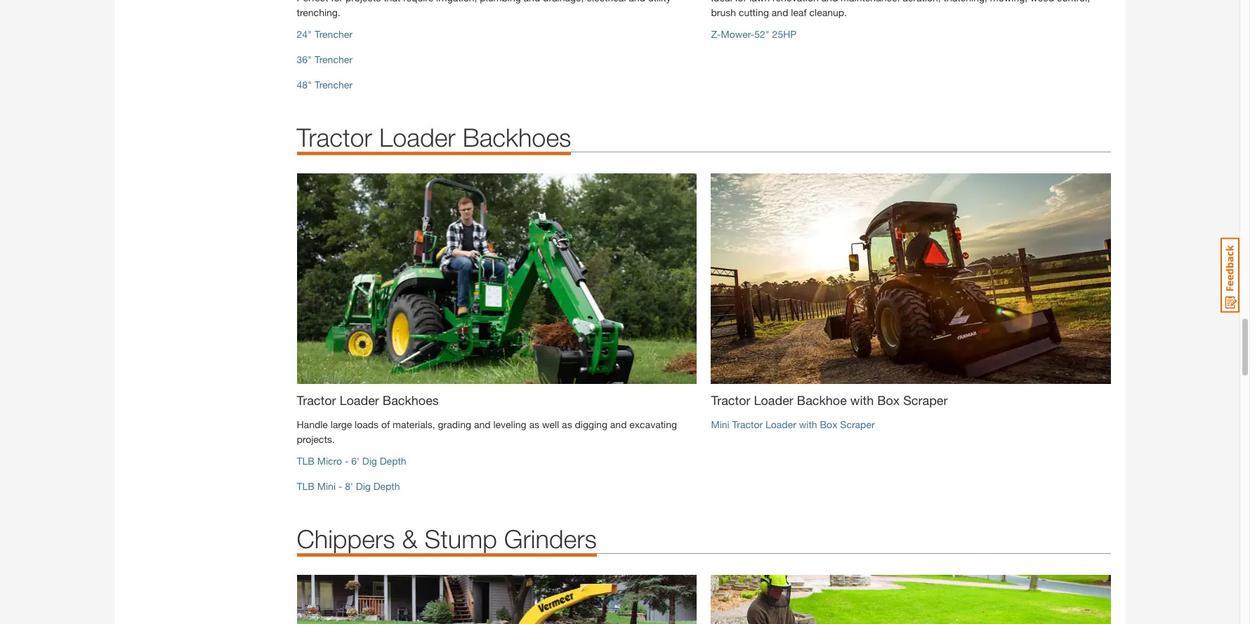 Task type: describe. For each thing, give the bounding box(es) containing it.
perfect for projects that require irrigation, plumbing and drainage, electrical and utility trenching.
[[297, 0, 672, 19]]

48" trencher link
[[297, 79, 353, 91]]

tractor loader backhoe with box scraper
[[712, 393, 948, 408]]

- for mini
[[339, 481, 342, 493]]

trenching.
[[297, 7, 341, 19]]

ideal for lawn renovation and maintenance: aeration, thatching, mowing, weed control, brush cutting and leaf cleanup.
[[712, 0, 1091, 19]]

of
[[382, 419, 390, 431]]

mini tractor loader with box scraper link
[[712, 419, 875, 431]]

1 tractor loader backhoes from the top
[[297, 123, 572, 153]]

48"
[[297, 79, 312, 91]]

48" trencher
[[297, 79, 353, 91]]

projects.
[[297, 434, 335, 446]]

- for micro
[[345, 456, 349, 468]]

2 as from the left
[[562, 419, 572, 431]]

materials,
[[393, 419, 435, 431]]

0 horizontal spatial mini
[[317, 481, 336, 493]]

25hp
[[773, 28, 797, 40]]

control,
[[1058, 0, 1091, 4]]

trencher for 48" trencher
[[315, 79, 353, 91]]

with for backhoe
[[851, 393, 874, 408]]

tlb mini - 8' dig depth link
[[297, 481, 400, 493]]

backhoe
[[797, 393, 847, 408]]

with for loader
[[800, 419, 818, 431]]

irrigation,
[[436, 0, 477, 4]]

feedback link image
[[1221, 238, 1240, 313]]

8'
[[345, 481, 353, 493]]

chippers image
[[297, 576, 697, 625]]

mowing,
[[991, 0, 1028, 4]]

36" trencher link
[[297, 54, 353, 66]]

box for loader
[[820, 419, 838, 431]]

stump grinder image
[[712, 576, 1112, 625]]

excavating
[[630, 419, 677, 431]]

1 vertical spatial backhoes
[[383, 393, 439, 408]]

&
[[402, 524, 418, 555]]

tlb mini - 8' dig depth
[[297, 481, 400, 493]]

drainage,
[[543, 0, 584, 4]]

for for cutting
[[735, 0, 747, 4]]

mower-
[[721, 28, 755, 40]]

scraper for tractor loader backhoe with box scraper
[[904, 393, 948, 408]]

tlb micro - 6' dig depth link
[[297, 456, 407, 468]]

and up cleanup.
[[822, 0, 839, 4]]

projects
[[346, 0, 381, 4]]

dig for 8'
[[356, 481, 371, 493]]

aeration,
[[903, 0, 941, 4]]

z-mower-52" 25hp
[[712, 28, 797, 40]]

leaf
[[792, 7, 807, 19]]

6'
[[352, 456, 360, 468]]

2 tractor loader backhoes from the top
[[297, 393, 439, 408]]

and left utility
[[629, 0, 646, 4]]

renovation
[[773, 0, 819, 4]]

box for backhoe
[[878, 393, 900, 408]]

1 horizontal spatial backhoes
[[463, 123, 572, 153]]



Task type: vqa. For each thing, say whether or not it's contained in the screenshot.
grading on the bottom of the page
yes



Task type: locate. For each thing, give the bounding box(es) containing it.
with right backhoe
[[851, 393, 874, 408]]

1 for from the left
[[331, 0, 343, 4]]

handle large loads of materials, grading and leveling as well as digging and excavating projects.
[[297, 419, 677, 446]]

2 tlb from the top
[[297, 481, 315, 493]]

2 vertical spatial trencher
[[315, 79, 353, 91]]

electrical
[[587, 0, 626, 4]]

depth for tlb mini - 8' dig depth
[[374, 481, 400, 493]]

tractor
[[297, 123, 372, 153], [297, 393, 336, 408], [712, 393, 751, 408], [733, 419, 763, 431]]

0 horizontal spatial with
[[800, 419, 818, 431]]

with
[[851, 393, 874, 408], [800, 419, 818, 431]]

depth
[[380, 456, 407, 468], [374, 481, 400, 493]]

as right well
[[562, 419, 572, 431]]

0 vertical spatial scraper
[[904, 393, 948, 408]]

depth right the '8''
[[374, 481, 400, 493]]

tlb
[[297, 456, 315, 468], [297, 481, 315, 493]]

micro
[[317, 456, 342, 468]]

with down backhoe
[[800, 419, 818, 431]]

24"
[[297, 28, 312, 40]]

that
[[384, 0, 401, 4]]

weed
[[1031, 0, 1055, 4]]

mini left the '8''
[[317, 481, 336, 493]]

1 horizontal spatial with
[[851, 393, 874, 408]]

0 vertical spatial mini
[[712, 419, 730, 431]]

0 vertical spatial tractor loader backhoes
[[297, 123, 572, 153]]

plumbing
[[480, 0, 521, 4]]

0 horizontal spatial backhoes
[[383, 393, 439, 408]]

1 horizontal spatial box
[[878, 393, 900, 408]]

for inside perfect for projects that require irrigation, plumbing and drainage, electrical and utility trenching.
[[331, 0, 343, 4]]

loads
[[355, 419, 379, 431]]

leveling
[[494, 419, 527, 431]]

trencher
[[315, 28, 353, 40], [315, 54, 353, 66], [315, 79, 353, 91]]

1 vertical spatial mini
[[317, 481, 336, 493]]

52"
[[755, 28, 770, 40]]

trencher down the trenching.
[[315, 28, 353, 40]]

for up the trenching.
[[331, 0, 343, 4]]

thatching,
[[944, 0, 988, 4]]

1 vertical spatial depth
[[374, 481, 400, 493]]

and left drainage,
[[524, 0, 541, 4]]

0 vertical spatial dig
[[363, 456, 377, 468]]

grading
[[438, 419, 472, 431]]

mini right the excavating
[[712, 419, 730, 431]]

1 vertical spatial -
[[339, 481, 342, 493]]

dig
[[363, 456, 377, 468], [356, 481, 371, 493]]

1 vertical spatial scraper
[[841, 419, 875, 431]]

depth for tlb micro - 6' dig depth
[[380, 456, 407, 468]]

digging
[[575, 419, 608, 431]]

tlb left the '8''
[[297, 481, 315, 493]]

1 vertical spatial dig
[[356, 481, 371, 493]]

lawn
[[750, 0, 770, 4]]

grinders
[[504, 524, 597, 555]]

0 horizontal spatial for
[[331, 0, 343, 4]]

for
[[331, 0, 343, 4], [735, 0, 747, 4]]

and left the leaf
[[772, 7, 789, 19]]

for for trenching.
[[331, 0, 343, 4]]

1 vertical spatial tlb
[[297, 481, 315, 493]]

and
[[524, 0, 541, 4], [629, 0, 646, 4], [822, 0, 839, 4], [772, 7, 789, 19], [474, 419, 491, 431], [611, 419, 627, 431]]

depth down of
[[380, 456, 407, 468]]

0 vertical spatial box
[[878, 393, 900, 408]]

1 vertical spatial box
[[820, 419, 838, 431]]

well
[[542, 419, 560, 431]]

utility
[[648, 0, 672, 4]]

trencher for 24" trencher
[[315, 28, 353, 40]]

trencher for 36" trencher
[[315, 54, 353, 66]]

and left leveling
[[474, 419, 491, 431]]

0 horizontal spatial box
[[820, 419, 838, 431]]

as
[[529, 419, 540, 431], [562, 419, 572, 431]]

-
[[345, 456, 349, 468], [339, 481, 342, 493]]

trencher down 36" trencher 'link'
[[315, 79, 353, 91]]

0 horizontal spatial as
[[529, 419, 540, 431]]

24" trencher link
[[297, 28, 353, 40]]

scraper
[[904, 393, 948, 408], [841, 419, 875, 431]]

maintenance:
[[841, 0, 900, 4]]

box right backhoe
[[878, 393, 900, 408]]

for inside ideal for lawn renovation and maintenance: aeration, thatching, mowing, weed control, brush cutting and leaf cleanup.
[[735, 0, 747, 4]]

dig for 6'
[[363, 456, 377, 468]]

trencher down 24" trencher link
[[315, 54, 353, 66]]

tlb down projects.
[[297, 456, 315, 468]]

- left 6'
[[345, 456, 349, 468]]

tlb for tlb micro - 6' dig depth
[[297, 456, 315, 468]]

as left well
[[529, 419, 540, 431]]

ideal
[[712, 0, 733, 4]]

perfect
[[297, 0, 328, 4]]

dig right 6'
[[363, 456, 377, 468]]

mini
[[712, 419, 730, 431], [317, 481, 336, 493]]

1 vertical spatial trencher
[[315, 54, 353, 66]]

1 trencher from the top
[[315, 28, 353, 40]]

2 for from the left
[[735, 0, 747, 4]]

3 trencher from the top
[[315, 79, 353, 91]]

1 horizontal spatial -
[[345, 456, 349, 468]]

1 tlb from the top
[[297, 456, 315, 468]]

cleanup.
[[810, 7, 847, 19]]

1 as from the left
[[529, 419, 540, 431]]

chippers
[[297, 524, 395, 555]]

- left the '8''
[[339, 481, 342, 493]]

loader
[[379, 123, 456, 153], [340, 393, 379, 408], [754, 393, 794, 408], [766, 419, 797, 431]]

stump
[[425, 524, 497, 555]]

0 vertical spatial depth
[[380, 456, 407, 468]]

0 horizontal spatial scraper
[[841, 419, 875, 431]]

36" trencher
[[297, 54, 353, 66]]

1 horizontal spatial for
[[735, 0, 747, 4]]

0 vertical spatial -
[[345, 456, 349, 468]]

for up cutting
[[735, 0, 747, 4]]

36"
[[297, 54, 312, 66]]

large
[[331, 419, 352, 431]]

tlb micro - 6' dig depth
[[297, 456, 407, 468]]

24" trencher
[[297, 28, 353, 40]]

brush
[[712, 7, 737, 19]]

1 horizontal spatial scraper
[[904, 393, 948, 408]]

box
[[878, 393, 900, 408], [820, 419, 838, 431]]

tractor loader backhoes image
[[297, 174, 697, 385]]

tractor loader backhoes
[[297, 123, 572, 153], [297, 393, 439, 408]]

require
[[403, 0, 434, 4]]

2 trencher from the top
[[315, 54, 353, 66]]

chippers & stump grinders
[[297, 524, 597, 555]]

box down tractor loader backhoe with box scraper
[[820, 419, 838, 431]]

dig right the '8''
[[356, 481, 371, 493]]

tlb for tlb mini - 8' dig depth
[[297, 481, 315, 493]]

0 vertical spatial with
[[851, 393, 874, 408]]

scraper for mini tractor loader with box scraper
[[841, 419, 875, 431]]

z-
[[712, 28, 721, 40]]

1 vertical spatial tractor loader backhoes
[[297, 393, 439, 408]]

box scraper image
[[712, 174, 1112, 385]]

and right digging
[[611, 419, 627, 431]]

handle
[[297, 419, 328, 431]]

1 horizontal spatial as
[[562, 419, 572, 431]]

0 vertical spatial backhoes
[[463, 123, 572, 153]]

1 vertical spatial with
[[800, 419, 818, 431]]

mini tractor loader with box scraper
[[712, 419, 875, 431]]

cutting
[[739, 7, 769, 19]]

backhoes
[[463, 123, 572, 153], [383, 393, 439, 408]]

0 horizontal spatial -
[[339, 481, 342, 493]]

0 vertical spatial tlb
[[297, 456, 315, 468]]

1 horizontal spatial mini
[[712, 419, 730, 431]]

z-mower-52" 25hp link
[[712, 28, 797, 40]]

0 vertical spatial trencher
[[315, 28, 353, 40]]



